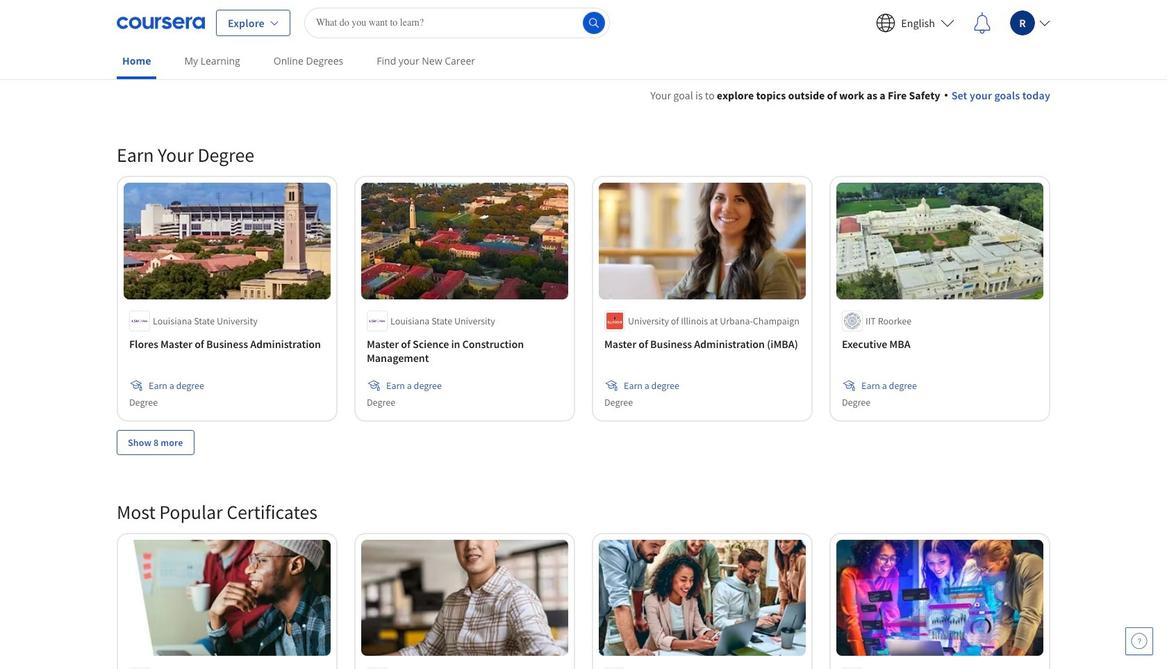 Task type: describe. For each thing, give the bounding box(es) containing it.
earn your degree collection element
[[108, 120, 1059, 477]]

most popular certificates collection element
[[108, 477, 1059, 669]]

What do you want to learn? text field
[[304, 7, 610, 38]]

help center image
[[1131, 633, 1148, 650]]



Task type: vqa. For each thing, say whether or not it's contained in the screenshot.
leftmost 14
no



Task type: locate. For each thing, give the bounding box(es) containing it.
None search field
[[304, 7, 610, 38]]

coursera image
[[117, 11, 205, 34]]

main content
[[0, 70, 1167, 669]]



